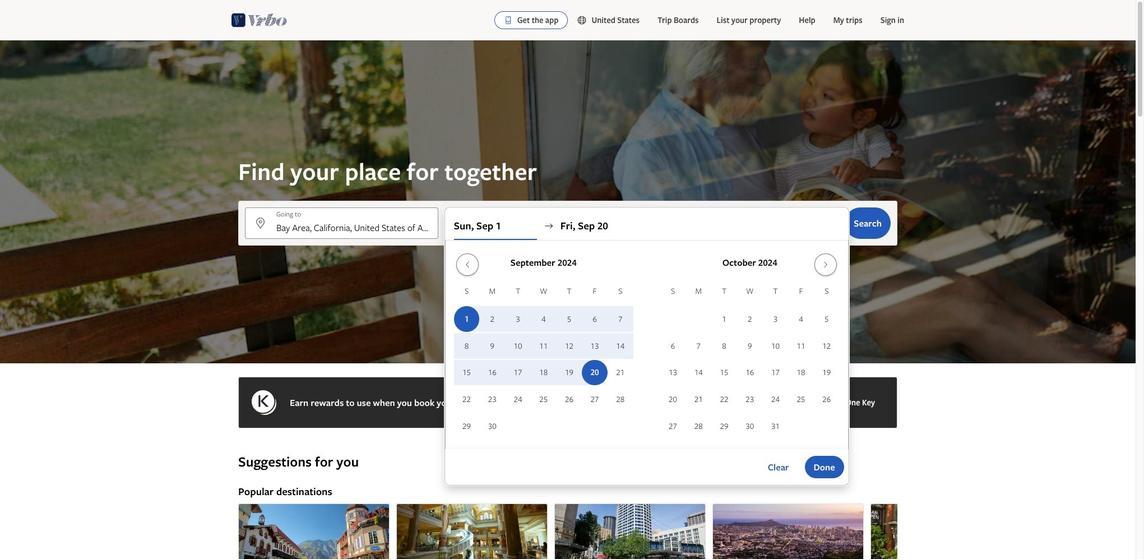 Task type: locate. For each thing, give the bounding box(es) containing it.
gastown showing signage, street scenes and outdoor eating image
[[871, 504, 1022, 559]]

application
[[454, 249, 840, 440]]

downtown seattle featuring a skyscraper, a city and street scenes image
[[555, 504, 706, 559]]

main content
[[0, 40, 1136, 559]]

leavenworth featuring a small town or village and street scenes image
[[238, 504, 390, 559]]

show previous card image
[[232, 545, 245, 554]]

september 2024 element
[[454, 285, 633, 440]]

small image
[[577, 15, 592, 25]]

recently viewed region
[[232, 435, 904, 453]]



Task type: describe. For each thing, give the bounding box(es) containing it.
next month image
[[819, 260, 833, 269]]

download the app button image
[[504, 16, 513, 25]]

makiki - lower punchbowl - tantalus showing landscape views, a sunset and a city image
[[713, 504, 864, 559]]

show next card image
[[891, 545, 904, 554]]

wizard region
[[0, 40, 1136, 485]]

application inside wizard region
[[454, 249, 840, 440]]

vrbo logo image
[[232, 11, 287, 29]]

las vegas featuring interior views image
[[396, 504, 548, 559]]

directional image
[[544, 221, 554, 231]]

october 2024 element
[[660, 285, 840, 440]]

previous month image
[[461, 260, 475, 269]]



Task type: vqa. For each thing, say whether or not it's contained in the screenshot.
Next month image
yes



